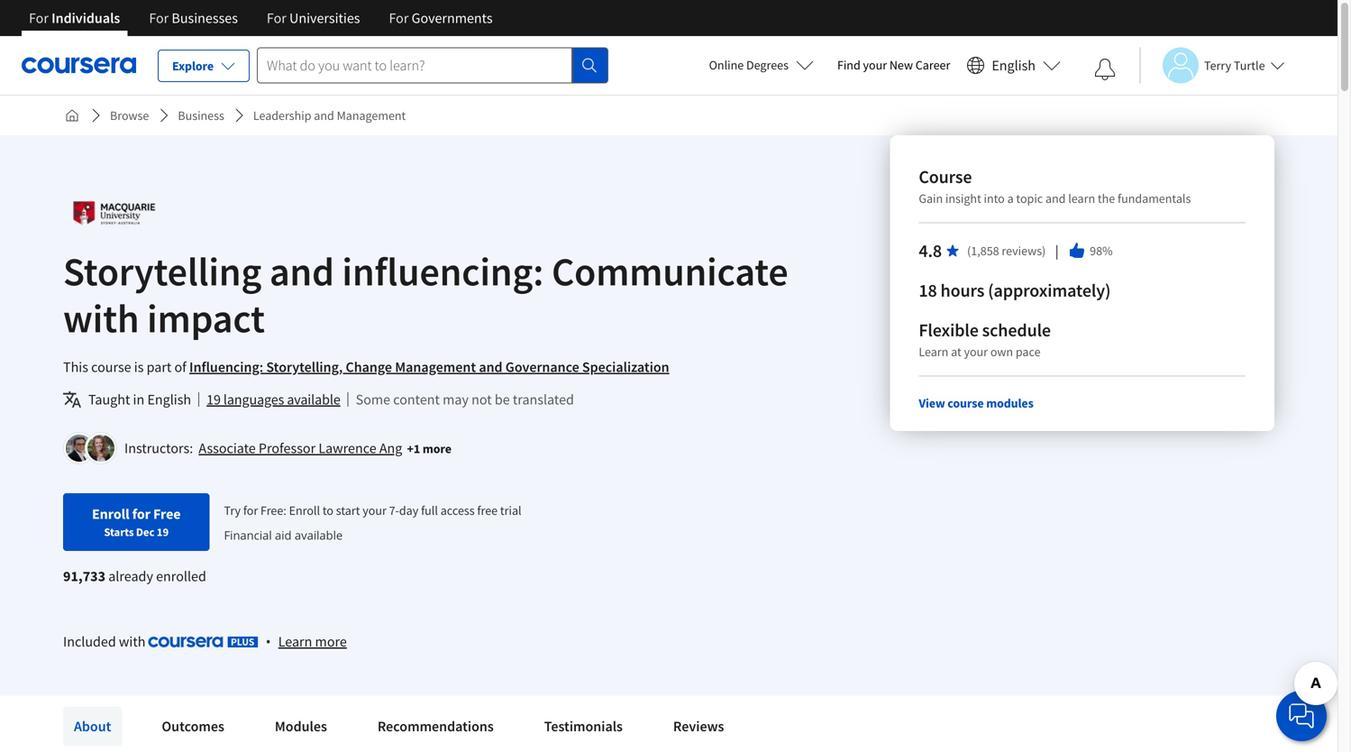 Task type: describe. For each thing, give the bounding box(es) containing it.
influencing: storytelling, change management and governance specialization link
[[189, 358, 670, 376]]

some
[[356, 390, 391, 409]]

terry
[[1205, 57, 1232, 74]]

learn more link
[[278, 630, 347, 652]]

business link
[[171, 99, 232, 132]]

for for individuals
[[29, 9, 49, 27]]

included
[[63, 632, 116, 650]]

91,733
[[63, 567, 106, 585]]

enrolled
[[156, 567, 206, 585]]

for for governments
[[389, 9, 409, 27]]

learn inside flexible schedule learn at your own pace
[[919, 344, 949, 360]]

gain
[[919, 190, 943, 207]]

business
[[178, 107, 224, 124]]

associate professor lawrence ang link
[[199, 439, 403, 457]]

professor
[[259, 439, 316, 457]]

coursera plus image
[[149, 637, 259, 647]]

recommendations
[[378, 717, 494, 735]]

content
[[393, 390, 440, 409]]

available inside try for free: enroll to start your 7-day full access free trial financial aid available
[[295, 527, 343, 543]]

course for view
[[948, 395, 984, 411]]

+1
[[407, 441, 420, 457]]

storytelling
[[63, 246, 262, 296]]

translated
[[513, 390, 574, 409]]

governance
[[506, 358, 580, 376]]

98%
[[1090, 243, 1113, 259]]

0 horizontal spatial english
[[147, 390, 191, 409]]

explore
[[172, 58, 214, 74]]

terry turtle
[[1205, 57, 1266, 74]]

degrees
[[747, 57, 789, 73]]

coursera image
[[22, 51, 136, 80]]

home image
[[65, 108, 79, 123]]

already
[[108, 567, 153, 585]]

individuals
[[51, 9, 120, 27]]

storytelling,
[[266, 358, 343, 376]]

0 vertical spatial your
[[864, 57, 887, 73]]

instructors:
[[124, 439, 193, 457]]

19 inside button
[[207, 390, 221, 409]]

trial
[[500, 502, 522, 518]]

find
[[838, 57, 861, 73]]

91,733 already enrolled
[[63, 567, 206, 585]]

19 languages available
[[207, 390, 341, 409]]

7-
[[389, 502, 399, 518]]

online
[[709, 57, 744, 73]]

insight
[[946, 190, 982, 207]]

with inside storytelling and influencing: communicate with impact
[[63, 293, 139, 343]]

recommendations link
[[367, 707, 505, 746]]

view course modules link
[[919, 395, 1034, 411]]

reviews link
[[663, 707, 735, 746]]

flexible
[[919, 319, 979, 341]]

career
[[916, 57, 951, 73]]

in
[[133, 390, 145, 409]]

for for enroll
[[132, 505, 151, 523]]

testimonials link
[[534, 707, 634, 746]]

for for businesses
[[149, 9, 169, 27]]

communicate
[[552, 246, 789, 296]]

for for try
[[243, 502, 258, 518]]

and inside leadership and management 'link'
[[314, 107, 334, 124]]

try for free: enroll to start your 7-day full access free trial financial aid available
[[224, 502, 522, 543]]

find your new career
[[838, 57, 951, 73]]

terry turtle button
[[1140, 47, 1286, 83]]

businesses
[[172, 9, 238, 27]]

this
[[63, 358, 88, 376]]

for individuals
[[29, 9, 120, 27]]

modules link
[[264, 707, 338, 746]]

of
[[175, 358, 187, 376]]

change
[[346, 358, 392, 376]]

be
[[495, 390, 510, 409]]

(1,858
[[968, 243, 1000, 259]]

learn
[[1069, 190, 1096, 207]]

online degrees
[[709, 57, 789, 73]]

dec
[[136, 525, 155, 539]]

influencing:
[[342, 246, 544, 296]]

view course modules
[[919, 395, 1034, 411]]

about link
[[63, 707, 122, 746]]

schedule
[[983, 319, 1052, 341]]

to
[[323, 502, 334, 518]]

day
[[399, 502, 419, 518]]

taught
[[88, 390, 130, 409]]

impact
[[147, 293, 265, 343]]

(approximately)
[[989, 279, 1111, 302]]

banner navigation
[[14, 0, 507, 50]]

included with
[[63, 632, 149, 650]]

1 vertical spatial with
[[119, 632, 146, 650]]

hours
[[941, 279, 985, 302]]



Task type: locate. For each thing, give the bounding box(es) containing it.
19 languages available button
[[207, 389, 341, 410]]

more right "•"
[[315, 633, 347, 651]]

available down storytelling,
[[287, 390, 341, 409]]

flexible schedule learn at your own pace
[[919, 319, 1052, 360]]

for governments
[[389, 9, 493, 27]]

with
[[63, 293, 139, 343], [119, 632, 146, 650]]

learn inside • learn more
[[278, 633, 312, 651]]

english inside button
[[992, 56, 1036, 74]]

0 horizontal spatial learn
[[278, 633, 312, 651]]

enroll inside try for free: enroll to start your 7-day full access free trial financial aid available
[[289, 502, 320, 518]]

19 down influencing:
[[207, 390, 221, 409]]

instructors: associate professor lawrence ang +1 more
[[124, 439, 452, 457]]

topic
[[1017, 190, 1044, 207]]

None search field
[[257, 47, 609, 83]]

more inside • learn more
[[315, 633, 347, 651]]

leadership
[[253, 107, 312, 124]]

for right try
[[243, 502, 258, 518]]

1 vertical spatial more
[[315, 633, 347, 651]]

leadership and management link
[[246, 99, 413, 132]]

management
[[337, 107, 406, 124], [395, 358, 476, 376]]

for
[[243, 502, 258, 518], [132, 505, 151, 523]]

english
[[992, 56, 1036, 74], [147, 390, 191, 409]]

your right at
[[964, 344, 988, 360]]

financial aid available button
[[224, 527, 343, 543]]

0 horizontal spatial your
[[363, 502, 387, 518]]

management inside leadership and management 'link'
[[337, 107, 406, 124]]

available inside button
[[287, 390, 341, 409]]

1 horizontal spatial learn
[[919, 344, 949, 360]]

0 horizontal spatial more
[[315, 633, 347, 651]]

0 vertical spatial more
[[423, 441, 452, 457]]

course left is
[[91, 358, 131, 376]]

1 vertical spatial learn
[[278, 633, 312, 651]]

modules
[[275, 717, 327, 735]]

0 vertical spatial learn
[[919, 344, 949, 360]]

0 horizontal spatial for
[[132, 505, 151, 523]]

enroll inside enroll for free starts dec 19
[[92, 505, 129, 523]]

|
[[1054, 241, 1062, 260]]

fundamentals
[[1118, 190, 1192, 207]]

1 vertical spatial your
[[964, 344, 988, 360]]

your inside flexible schedule learn at your own pace
[[964, 344, 988, 360]]

testimonials
[[544, 717, 623, 735]]

specialization
[[583, 358, 670, 376]]

for inside try for free: enroll to start your 7-day full access free trial financial aid available
[[243, 502, 258, 518]]

english right career
[[992, 56, 1036, 74]]

• learn more
[[266, 632, 347, 651]]

1 horizontal spatial english
[[992, 56, 1036, 74]]

1 horizontal spatial more
[[423, 441, 452, 457]]

1 vertical spatial english
[[147, 390, 191, 409]]

0 horizontal spatial 19
[[157, 525, 169, 539]]

may
[[443, 390, 469, 409]]

more inside instructors: associate professor lawrence ang +1 more
[[423, 441, 452, 457]]

ang
[[380, 439, 403, 457]]

new
[[890, 57, 914, 73]]

course
[[91, 358, 131, 376], [948, 395, 984, 411]]

1 vertical spatial 19
[[157, 525, 169, 539]]

for left universities
[[267, 9, 287, 27]]

full
[[421, 502, 438, 518]]

0 vertical spatial management
[[337, 107, 406, 124]]

19 right dec
[[157, 525, 169, 539]]

for inside enroll for free starts dec 19
[[132, 505, 151, 523]]

course
[[919, 165, 973, 188]]

financial
[[224, 527, 272, 543]]

starts
[[104, 525, 134, 539]]

+1 more button
[[407, 440, 452, 458]]

your right find
[[864, 57, 887, 73]]

leadership and management
[[253, 107, 406, 124]]

1 vertical spatial available
[[295, 527, 343, 543]]

associate professor lawrence ang image
[[66, 435, 93, 462]]

course right view at the right bottom of page
[[948, 395, 984, 411]]

3 for from the left
[[267, 9, 287, 27]]

1 vertical spatial management
[[395, 358, 476, 376]]

about
[[74, 717, 111, 735]]

19
[[207, 390, 221, 409], [157, 525, 169, 539]]

taught in english
[[88, 390, 191, 409]]

languages
[[224, 390, 284, 409]]

a
[[1008, 190, 1014, 207]]

your inside try for free: enroll to start your 7-day full access free trial financial aid available
[[363, 502, 387, 518]]

chat with us image
[[1288, 702, 1317, 730]]

for businesses
[[149, 9, 238, 27]]

0 horizontal spatial course
[[91, 358, 131, 376]]

turtle
[[1235, 57, 1266, 74]]

course gain insight into a topic and learn the fundamentals
[[919, 165, 1192, 207]]

with right included
[[119, 632, 146, 650]]

free
[[153, 505, 181, 523]]

0 vertical spatial course
[[91, 358, 131, 376]]

outcomes link
[[151, 707, 235, 746]]

1 horizontal spatial your
[[864, 57, 887, 73]]

is
[[134, 358, 144, 376]]

for left businesses
[[149, 9, 169, 27]]

browse
[[110, 107, 149, 124]]

influencing:
[[189, 358, 263, 376]]

0 vertical spatial with
[[63, 293, 139, 343]]

access
[[441, 502, 475, 518]]

0 vertical spatial 19
[[207, 390, 221, 409]]

0 horizontal spatial enroll
[[92, 505, 129, 523]]

lawrence
[[319, 439, 377, 457]]

management down what do you want to learn? text box
[[337, 107, 406, 124]]

1 vertical spatial course
[[948, 395, 984, 411]]

What do you want to learn? text field
[[257, 47, 573, 83]]

free
[[477, 502, 498, 518]]

english right in
[[147, 390, 191, 409]]

free:
[[261, 502, 287, 518]]

1 horizontal spatial 19
[[207, 390, 221, 409]]

arabella macpherson image
[[87, 435, 115, 462]]

english button
[[960, 36, 1069, 95]]

start
[[336, 502, 360, 518]]

1 horizontal spatial enroll
[[289, 502, 320, 518]]

for left individuals
[[29, 9, 49, 27]]

for up dec
[[132, 505, 151, 523]]

explore button
[[158, 50, 250, 82]]

learn left at
[[919, 344, 949, 360]]

for up what do you want to learn? text box
[[389, 9, 409, 27]]

19 inside enroll for free starts dec 19
[[157, 525, 169, 539]]

with up this
[[63, 293, 139, 343]]

at
[[952, 344, 962, 360]]

your
[[864, 57, 887, 73], [964, 344, 988, 360], [363, 502, 387, 518]]

and inside course gain insight into a topic and learn the fundamentals
[[1046, 190, 1066, 207]]

part
[[147, 358, 172, 376]]

for for universities
[[267, 9, 287, 27]]

2 for from the left
[[149, 9, 169, 27]]

2 vertical spatial your
[[363, 502, 387, 518]]

show notifications image
[[1095, 59, 1116, 80]]

learn
[[919, 344, 949, 360], [278, 633, 312, 651]]

1 horizontal spatial course
[[948, 395, 984, 411]]

own
[[991, 344, 1014, 360]]

try
[[224, 502, 241, 518]]

reviews
[[674, 717, 725, 735]]

browse link
[[103, 99, 156, 132]]

more right +1
[[423, 441, 452, 457]]

2 horizontal spatial your
[[964, 344, 988, 360]]

outcomes
[[162, 717, 224, 735]]

4.8
[[919, 239, 942, 262]]

pace
[[1016, 344, 1041, 360]]

available down to
[[295, 527, 343, 543]]

the
[[1098, 190, 1116, 207]]

1 for from the left
[[29, 9, 49, 27]]

enroll up starts
[[92, 505, 129, 523]]

management up content
[[395, 358, 476, 376]]

enroll left to
[[289, 502, 320, 518]]

and inside storytelling and influencing: communicate with impact
[[270, 246, 334, 296]]

course for this
[[91, 358, 131, 376]]

universities
[[290, 9, 360, 27]]

enroll for free starts dec 19
[[92, 505, 181, 539]]

learn right "•"
[[278, 633, 312, 651]]

macquarie university image
[[63, 193, 165, 234]]

associate
[[199, 439, 256, 457]]

for universities
[[267, 9, 360, 27]]

4 for from the left
[[389, 9, 409, 27]]

18
[[919, 279, 938, 302]]

(1,858 reviews) |
[[968, 241, 1062, 260]]

1 horizontal spatial for
[[243, 502, 258, 518]]

0 vertical spatial available
[[287, 390, 341, 409]]

your left "7-"
[[363, 502, 387, 518]]

not
[[472, 390, 492, 409]]

•
[[266, 632, 271, 651]]

0 vertical spatial english
[[992, 56, 1036, 74]]

into
[[984, 190, 1005, 207]]



Task type: vqa. For each thing, say whether or not it's contained in the screenshot.
topmost than
no



